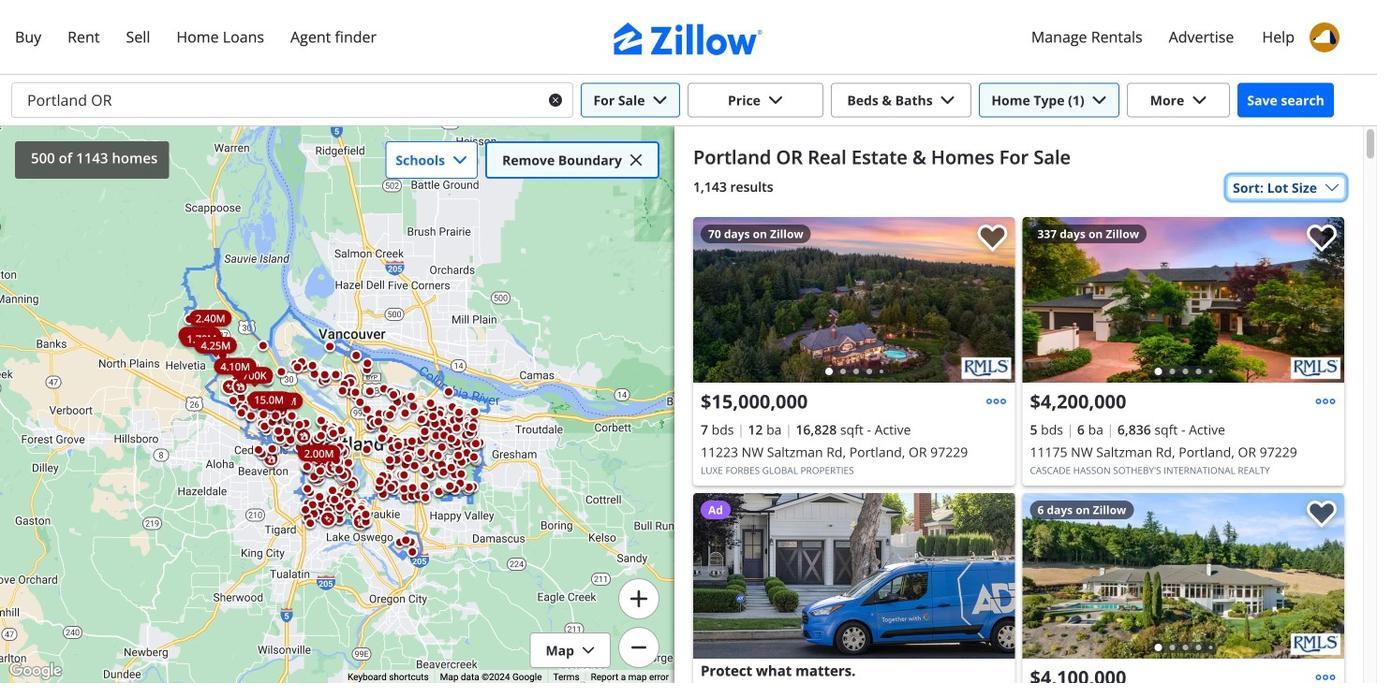 Task type: locate. For each thing, give the bounding box(es) containing it.
google image
[[5, 660, 67, 684]]

main content
[[675, 126, 1363, 684]]

11223 nw saltzman rd, portland, or 97229 image
[[693, 217, 1015, 383], [962, 358, 1011, 379]]

map region
[[0, 126, 675, 684]]

11175 nw saltzman rd, portland, or 97229 image
[[1023, 217, 1345, 383], [1291, 358, 1341, 379]]

property images, use arrow keys to navigate, image 1 of 47 group
[[1023, 217, 1345, 387]]

property images, use arrow keys to navigate, image 1 of 46 group
[[693, 217, 1015, 387]]

filters element
[[0, 75, 1377, 126]]

main navigation
[[0, 0, 1377, 75]]

your profile default icon image
[[1310, 22, 1340, 52]]

property images, use arrow keys to navigate, image 1 of 48 group
[[1023, 494, 1345, 664]]

9430 nw kaiser rd, portland, or 97231 image
[[1023, 494, 1345, 660], [1291, 634, 1341, 656]]

Address, neighborhood, city, ZIP text field
[[12, 83, 534, 117]]



Task type: vqa. For each thing, say whether or not it's contained in the screenshot.
'9430 nw kaiser rd, portland, or 97231' image
yes



Task type: describe. For each thing, give the bounding box(es) containing it.
advertisement element
[[693, 494, 1015, 684]]

zillow logo image
[[614, 22, 764, 55]]



